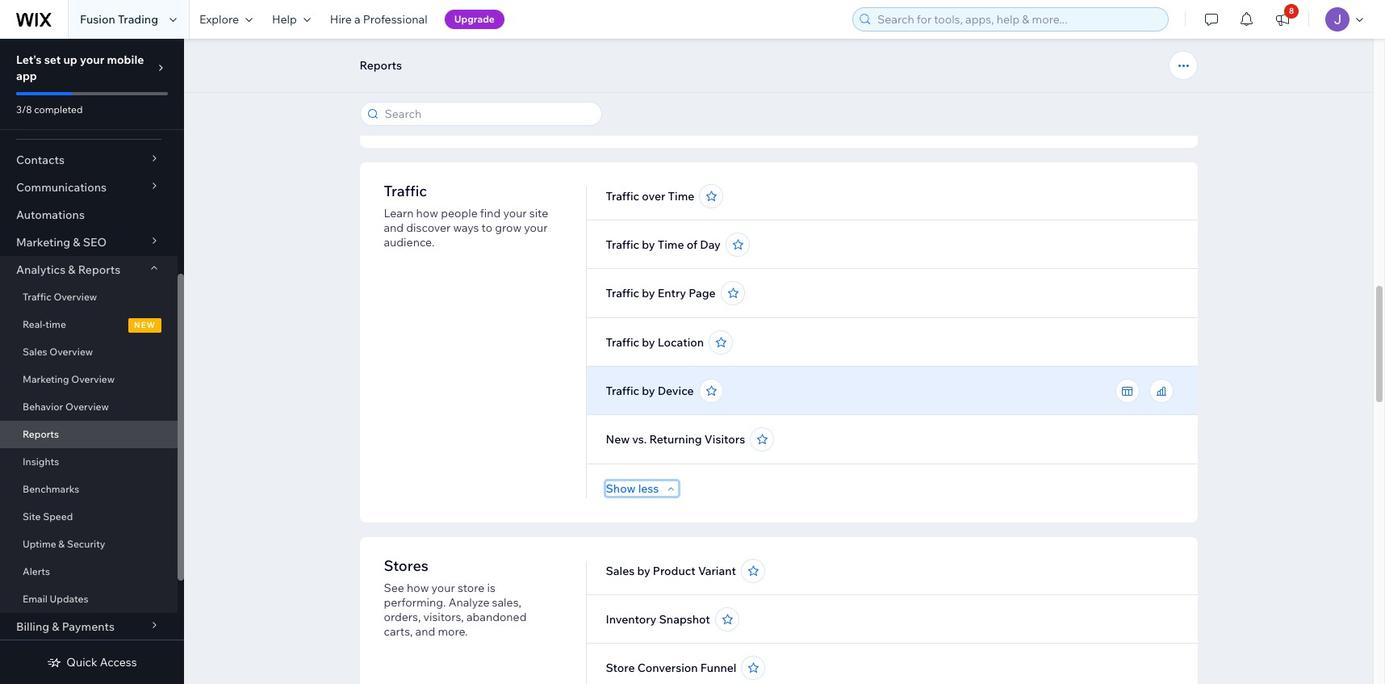 Task type: vqa. For each thing, say whether or not it's contained in the screenshot.
second SHOW LESS Button from the bottom of the page "less"
yes



Task type: locate. For each thing, give the bounding box(es) containing it.
how inside stores see how your store is performing. analyze sales, orders, visitors, abandoned carts, and more.
[[407, 581, 429, 595]]

1 vertical spatial sales
[[606, 564, 635, 578]]

marketing inside dropdown button
[[16, 235, 70, 250]]

reports for reports button
[[360, 58, 402, 73]]

uptime & security link
[[0, 531, 178, 558]]

marketing
[[16, 235, 70, 250], [23, 373, 69, 385]]

0 vertical spatial less
[[639, 107, 659, 121]]

marketing up behavior
[[23, 373, 69, 385]]

by
[[642, 237, 656, 252], [642, 286, 656, 300], [642, 335, 656, 350], [642, 384, 656, 398], [638, 564, 651, 578]]

behavior
[[23, 401, 63, 413]]

2 show less from the top
[[606, 481, 659, 496]]

overview down sales overview link
[[71, 373, 115, 385]]

marketing up analytics
[[16, 235, 70, 250]]

up
[[63, 52, 77, 67]]

is
[[487, 581, 496, 595]]

traffic down analytics
[[23, 291, 51, 303]]

access
[[100, 655, 137, 670]]

email
[[23, 593, 48, 605]]

and right carts,
[[416, 624, 436, 639]]

marketing & seo button
[[0, 229, 178, 256]]

alerts
[[23, 565, 50, 577]]

conversion
[[638, 661, 698, 675]]

overview for traffic overview
[[54, 291, 97, 303]]

your right up
[[80, 52, 104, 67]]

new vs. returning visitors
[[606, 432, 746, 447]]

day
[[700, 237, 721, 252]]

2 show from the top
[[606, 481, 636, 496]]

2 less from the top
[[639, 481, 659, 496]]

1 vertical spatial show less
[[606, 481, 659, 496]]

& left seo
[[73, 235, 80, 250]]

0 horizontal spatial sales
[[23, 346, 47, 358]]

1 vertical spatial reports
[[78, 262, 121, 277]]

traffic down traffic over time
[[606, 237, 640, 252]]

your left store
[[432, 581, 455, 595]]

store conversion funnel
[[606, 661, 737, 675]]

traffic for traffic by entry page
[[606, 286, 640, 300]]

time
[[45, 318, 66, 330]]

& right uptime
[[58, 538, 65, 550]]

sales for sales by product variant
[[606, 564, 635, 578]]

8
[[1290, 6, 1295, 16]]

1 horizontal spatial sales
[[606, 564, 635, 578]]

0 vertical spatial show
[[606, 107, 636, 121]]

by for location
[[642, 335, 656, 350]]

1 vertical spatial marketing
[[23, 373, 69, 385]]

sales
[[23, 346, 47, 358], [606, 564, 635, 578]]

grow
[[495, 220, 522, 235]]

reports
[[360, 58, 402, 73], [78, 262, 121, 277], [23, 428, 59, 440]]

0 vertical spatial how
[[416, 206, 439, 220]]

1 vertical spatial time
[[658, 237, 685, 252]]

reports inside dropdown button
[[78, 262, 121, 277]]

by left product
[[638, 564, 651, 578]]

snapshot
[[659, 612, 711, 627]]

1 show less from the top
[[606, 107, 659, 121]]

traffic overview link
[[0, 283, 178, 311]]

traffic inside sidebar element
[[23, 291, 51, 303]]

1 horizontal spatial and
[[416, 624, 436, 639]]

quick access
[[66, 655, 137, 670]]

1 horizontal spatial reports
[[78, 262, 121, 277]]

site speed
[[23, 510, 73, 523]]

8 button
[[1266, 0, 1301, 39]]

2 horizontal spatial reports
[[360, 58, 402, 73]]

and left discover
[[384, 220, 404, 235]]

time for over
[[668, 189, 695, 204]]

by for device
[[642, 384, 656, 398]]

traffic up traffic by device
[[606, 335, 640, 350]]

reports down seo
[[78, 262, 121, 277]]

sidebar element
[[0, 39, 184, 684]]

and inside stores see how your store is performing. analyze sales, orders, visitors, abandoned carts, and more.
[[416, 624, 436, 639]]

contacts
[[16, 153, 65, 167]]

traffic by entry page
[[606, 286, 716, 300]]

0 horizontal spatial and
[[384, 220, 404, 235]]

how right see at the bottom of page
[[407, 581, 429, 595]]

vs.
[[633, 432, 647, 447]]

overview for sales overview
[[50, 346, 93, 358]]

orders,
[[384, 610, 421, 624]]

traffic up new
[[606, 384, 640, 398]]

& right "billing"
[[52, 619, 59, 634]]

real-
[[23, 318, 45, 330]]

explore
[[200, 12, 239, 27]]

overview down analytics & reports
[[54, 291, 97, 303]]

your right grow
[[524, 220, 548, 235]]

overview for behavior overview
[[65, 401, 109, 413]]

traffic for traffic learn how people find your site and discover ways to grow your audience.
[[384, 182, 427, 200]]

time right over at top
[[668, 189, 695, 204]]

show less for 1st show less button from the bottom of the page
[[606, 481, 659, 496]]

your left site
[[504, 206, 527, 220]]

traffic
[[384, 182, 427, 200], [606, 189, 640, 204], [606, 237, 640, 252], [606, 286, 640, 300], [23, 291, 51, 303], [606, 335, 640, 350], [606, 384, 640, 398]]

1 vertical spatial less
[[639, 481, 659, 496]]

overview for marketing overview
[[71, 373, 115, 385]]

your inside stores see how your store is performing. analyze sales, orders, visitors, abandoned carts, and more.
[[432, 581, 455, 595]]

ways
[[454, 220, 479, 235]]

sales down real-
[[23, 346, 47, 358]]

0 vertical spatial sales
[[23, 346, 47, 358]]

product
[[653, 564, 696, 578]]

2 show less button from the top
[[606, 481, 679, 496]]

less for 1st show less button
[[639, 107, 659, 121]]

marketing for marketing overview
[[23, 373, 69, 385]]

hire
[[330, 12, 352, 27]]

behavior overview
[[23, 401, 109, 413]]

reports down hire a professional link
[[360, 58, 402, 73]]

fusion trading
[[80, 12, 158, 27]]

over
[[642, 189, 666, 204]]

0 vertical spatial marketing
[[16, 235, 70, 250]]

traffic up learn
[[384, 182, 427, 200]]

show less
[[606, 107, 659, 121], [606, 481, 659, 496]]

variant
[[699, 564, 736, 578]]

your
[[80, 52, 104, 67], [504, 206, 527, 220], [524, 220, 548, 235], [432, 581, 455, 595]]

sales inside sales overview link
[[23, 346, 47, 358]]

a
[[355, 12, 361, 27]]

& down marketing & seo
[[68, 262, 76, 277]]

0 vertical spatial show less
[[606, 107, 659, 121]]

by left location
[[642, 335, 656, 350]]

0 vertical spatial show less button
[[606, 107, 679, 121]]

0 vertical spatial time
[[668, 189, 695, 204]]

overview up marketing overview
[[50, 346, 93, 358]]

& inside dropdown button
[[73, 235, 80, 250]]

analytics
[[16, 262, 66, 277]]

0 vertical spatial and
[[384, 220, 404, 235]]

analyze
[[449, 595, 490, 610]]

and inside traffic learn how people find your site and discover ways to grow your audience.
[[384, 220, 404, 235]]

time left of
[[658, 237, 685, 252]]

1 show less button from the top
[[606, 107, 679, 121]]

traffic left entry
[[606, 286, 640, 300]]

store
[[458, 581, 485, 595]]

reports up insights
[[23, 428, 59, 440]]

how for traffic
[[416, 206, 439, 220]]

2 vertical spatial reports
[[23, 428, 59, 440]]

0 vertical spatial reports
[[360, 58, 402, 73]]

show for 1st show less button from the bottom of the page
[[606, 481, 636, 496]]

how inside traffic learn how people find your site and discover ways to grow your audience.
[[416, 206, 439, 220]]

carts,
[[384, 624, 413, 639]]

seo
[[83, 235, 107, 250]]

0 horizontal spatial reports
[[23, 428, 59, 440]]

marketing for marketing & seo
[[16, 235, 70, 250]]

stores see how your store is performing. analyze sales, orders, visitors, abandoned carts, and more.
[[384, 556, 527, 639]]

and
[[384, 220, 404, 235], [416, 624, 436, 639]]

analytics & reports
[[16, 262, 121, 277]]

sales up inventory
[[606, 564, 635, 578]]

reports inside button
[[360, 58, 402, 73]]

new
[[134, 320, 156, 330]]

1 vertical spatial show less button
[[606, 481, 679, 496]]

quick
[[66, 655, 97, 670]]

1 vertical spatial how
[[407, 581, 429, 595]]

time
[[668, 189, 695, 204], [658, 237, 685, 252]]

how right learn
[[416, 206, 439, 220]]

overview down marketing overview link
[[65, 401, 109, 413]]

location
[[658, 335, 704, 350]]

1 show from the top
[[606, 107, 636, 121]]

by left the device
[[642, 384, 656, 398]]

1 vertical spatial and
[[416, 624, 436, 639]]

by left entry
[[642, 286, 656, 300]]

trading
[[118, 12, 158, 27]]

show less button
[[606, 107, 679, 121], [606, 481, 679, 496]]

traffic inside traffic learn how people find your site and discover ways to grow your audience.
[[384, 182, 427, 200]]

1 less from the top
[[639, 107, 659, 121]]

visitors
[[705, 432, 746, 447]]

traffic left over at top
[[606, 189, 640, 204]]

hire a professional
[[330, 12, 428, 27]]

show for 1st show less button
[[606, 107, 636, 121]]

1 vertical spatial show
[[606, 481, 636, 496]]

marketing overview
[[23, 373, 115, 385]]

by left of
[[642, 237, 656, 252]]

stores
[[384, 556, 429, 575]]

reports link
[[0, 421, 178, 448]]

mobile
[[107, 52, 144, 67]]



Task type: describe. For each thing, give the bounding box(es) containing it.
Search field
[[380, 103, 596, 125]]

visitors,
[[424, 610, 464, 624]]

less for 1st show less button from the bottom of the page
[[639, 481, 659, 496]]

insights
[[23, 456, 59, 468]]

traffic for traffic over time
[[606, 189, 640, 204]]

by for time
[[642, 237, 656, 252]]

communications
[[16, 180, 107, 195]]

new
[[606, 432, 630, 447]]

billing & payments button
[[0, 613, 178, 640]]

alerts link
[[0, 558, 178, 586]]

upgrade button
[[445, 10, 505, 29]]

see
[[384, 581, 405, 595]]

& for billing
[[52, 619, 59, 634]]

learn
[[384, 206, 414, 220]]

benchmarks link
[[0, 476, 178, 503]]

traffic overview
[[23, 291, 97, 303]]

Search for tools, apps, help & more... field
[[873, 8, 1164, 31]]

abandoned
[[467, 610, 527, 624]]

traffic for traffic by location
[[606, 335, 640, 350]]

inventory
[[606, 612, 657, 627]]

& for analytics
[[68, 262, 76, 277]]

device
[[658, 384, 694, 398]]

of
[[687, 237, 698, 252]]

traffic for traffic by device
[[606, 384, 640, 398]]

traffic by location
[[606, 335, 704, 350]]

let's
[[16, 52, 42, 67]]

traffic for traffic overview
[[23, 291, 51, 303]]

behavior overview link
[[0, 393, 178, 421]]

automations
[[16, 208, 85, 222]]

sales,
[[492, 595, 522, 610]]

help button
[[262, 0, 321, 39]]

your inside let's set up your mobile app
[[80, 52, 104, 67]]

app
[[16, 69, 37, 83]]

sales overview
[[23, 346, 93, 358]]

performing.
[[384, 595, 446, 610]]

email updates
[[23, 593, 88, 605]]

reports for reports link
[[23, 428, 59, 440]]

payments
[[62, 619, 115, 634]]

professional
[[363, 12, 428, 27]]

contacts button
[[0, 146, 178, 174]]

entry
[[658, 286, 687, 300]]

help
[[272, 12, 297, 27]]

email updates link
[[0, 586, 178, 613]]

store
[[606, 661, 635, 675]]

reports button
[[352, 53, 410, 78]]

time for by
[[658, 237, 685, 252]]

page
[[689, 286, 716, 300]]

traffic over time
[[606, 189, 695, 204]]

site
[[23, 510, 41, 523]]

returning
[[650, 432, 702, 447]]

traffic learn how people find your site and discover ways to grow your audience.
[[384, 182, 549, 250]]

site speed link
[[0, 503, 178, 531]]

& for uptime
[[58, 538, 65, 550]]

how for stores
[[407, 581, 429, 595]]

billing & payments
[[16, 619, 115, 634]]

benchmarks
[[23, 483, 79, 495]]

let's set up your mobile app
[[16, 52, 144, 83]]

traffic by time of day
[[606, 237, 721, 252]]

sales overview link
[[0, 338, 178, 366]]

set
[[44, 52, 61, 67]]

automations link
[[0, 201, 178, 229]]

3/8
[[16, 103, 32, 115]]

real-time
[[23, 318, 66, 330]]

by for entry
[[642, 286, 656, 300]]

& for marketing
[[73, 235, 80, 250]]

analytics & reports button
[[0, 256, 178, 283]]

3/8 completed
[[16, 103, 83, 115]]

to
[[482, 220, 493, 235]]

show less for 1st show less button
[[606, 107, 659, 121]]

people
[[441, 206, 478, 220]]

sales for sales overview
[[23, 346, 47, 358]]

upgrade
[[454, 13, 495, 25]]

inventory snapshot
[[606, 612, 711, 627]]

discover
[[406, 220, 451, 235]]

security
[[67, 538, 105, 550]]

hire a professional link
[[321, 0, 437, 39]]

find
[[480, 206, 501, 220]]

billing
[[16, 619, 49, 634]]

quick access button
[[47, 655, 137, 670]]

traffic for traffic by time of day
[[606, 237, 640, 252]]

traffic by device
[[606, 384, 694, 398]]

uptime & security
[[23, 538, 105, 550]]

sales by product variant
[[606, 564, 736, 578]]

by for product
[[638, 564, 651, 578]]



